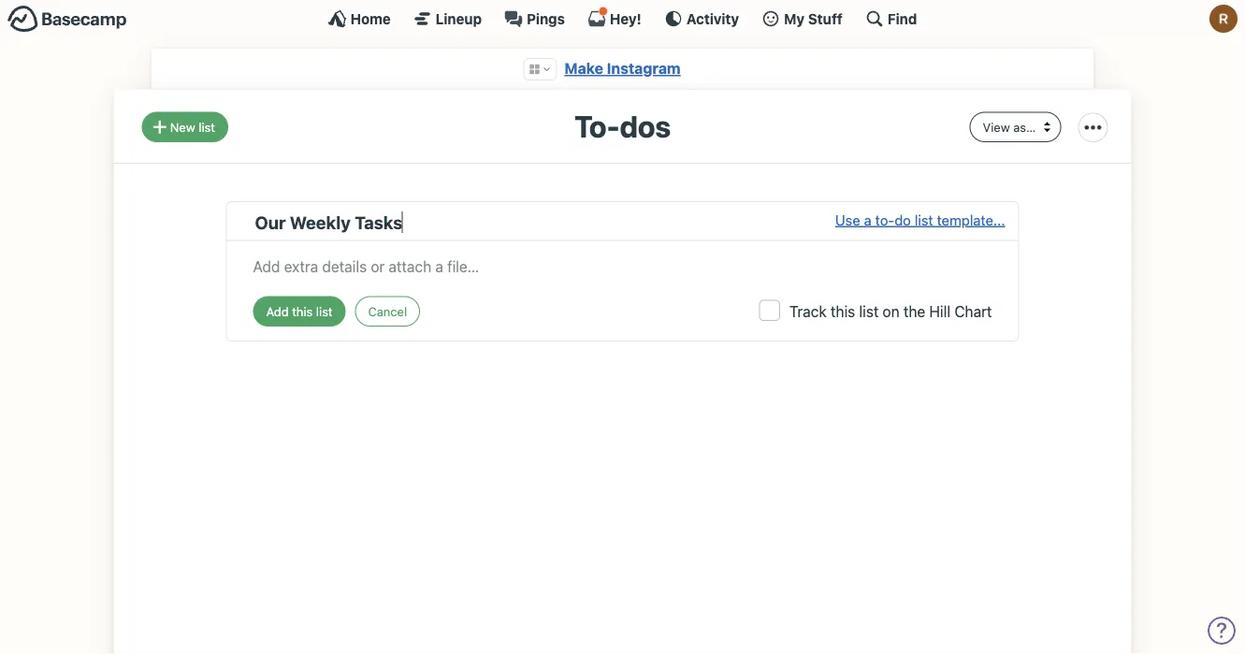 Task type: vqa. For each thing, say whether or not it's contained in the screenshot.
the right the jacket
no



Task type: describe. For each thing, give the bounding box(es) containing it.
view as… button
[[970, 112, 1062, 142]]

make
[[565, 59, 604, 77]]

do
[[895, 211, 912, 228]]

hey!
[[610, 10, 642, 27]]

to-
[[876, 211, 895, 228]]

2 horizontal spatial list
[[915, 211, 934, 228]]

use
[[836, 211, 861, 228]]

activity link
[[664, 9, 740, 28]]

my
[[785, 10, 805, 27]]

home link
[[328, 9, 391, 28]]

switch accounts image
[[7, 5, 127, 34]]

dos
[[620, 108, 671, 144]]

lineup link
[[413, 9, 482, 28]]

find button
[[866, 9, 918, 28]]

my stuff button
[[762, 9, 843, 28]]

template...
[[938, 211, 1006, 228]]

new
[[170, 120, 195, 134]]

view as…
[[983, 120, 1037, 134]]

cancel button
[[355, 296, 420, 327]]

on
[[883, 302, 900, 320]]

hill chart
[[930, 302, 993, 320]]

hey! button
[[588, 7, 642, 28]]

ruby image
[[1210, 5, 1238, 33]]



Task type: locate. For each thing, give the bounding box(es) containing it.
this
[[831, 302, 856, 320]]

the
[[904, 302, 926, 320]]

0 vertical spatial list
[[199, 120, 215, 134]]

new list
[[170, 120, 215, 134]]

0 horizontal spatial list
[[199, 120, 215, 134]]

view
[[983, 120, 1011, 134]]

find
[[888, 10, 918, 27]]

to-dos
[[575, 108, 671, 144]]

cancel
[[368, 304, 407, 318]]

2 vertical spatial list
[[860, 302, 879, 320]]

Name this list… text field
[[255, 209, 836, 235]]

lineup
[[436, 10, 482, 27]]

activity
[[687, 10, 740, 27]]

my stuff
[[785, 10, 843, 27]]

new list link
[[142, 112, 228, 142]]

make instagram link
[[565, 59, 681, 77]]

instagram
[[607, 59, 681, 77]]

make instagram
[[565, 59, 681, 77]]

pings
[[527, 10, 565, 27]]

list left on at the right
[[860, 302, 879, 320]]

list
[[199, 120, 215, 134], [915, 211, 934, 228], [860, 302, 879, 320]]

1 horizontal spatial list
[[860, 302, 879, 320]]

None submit
[[253, 296, 346, 327]]

None text field
[[253, 250, 993, 277]]

home
[[351, 10, 391, 27]]

track this list on the hill chart
[[790, 302, 993, 320]]

to-
[[575, 108, 620, 144]]

list right new
[[199, 120, 215, 134]]

a
[[865, 211, 872, 228]]

use a to-do list template...
[[836, 211, 1006, 228]]

use a to-do list template... link
[[836, 209, 1006, 235]]

1 vertical spatial list
[[915, 211, 934, 228]]

track
[[790, 302, 827, 320]]

pings button
[[505, 9, 565, 28]]

as…
[[1014, 120, 1037, 134]]

stuff
[[809, 10, 843, 27]]

list right do
[[915, 211, 934, 228]]

main element
[[0, 0, 1246, 37]]



